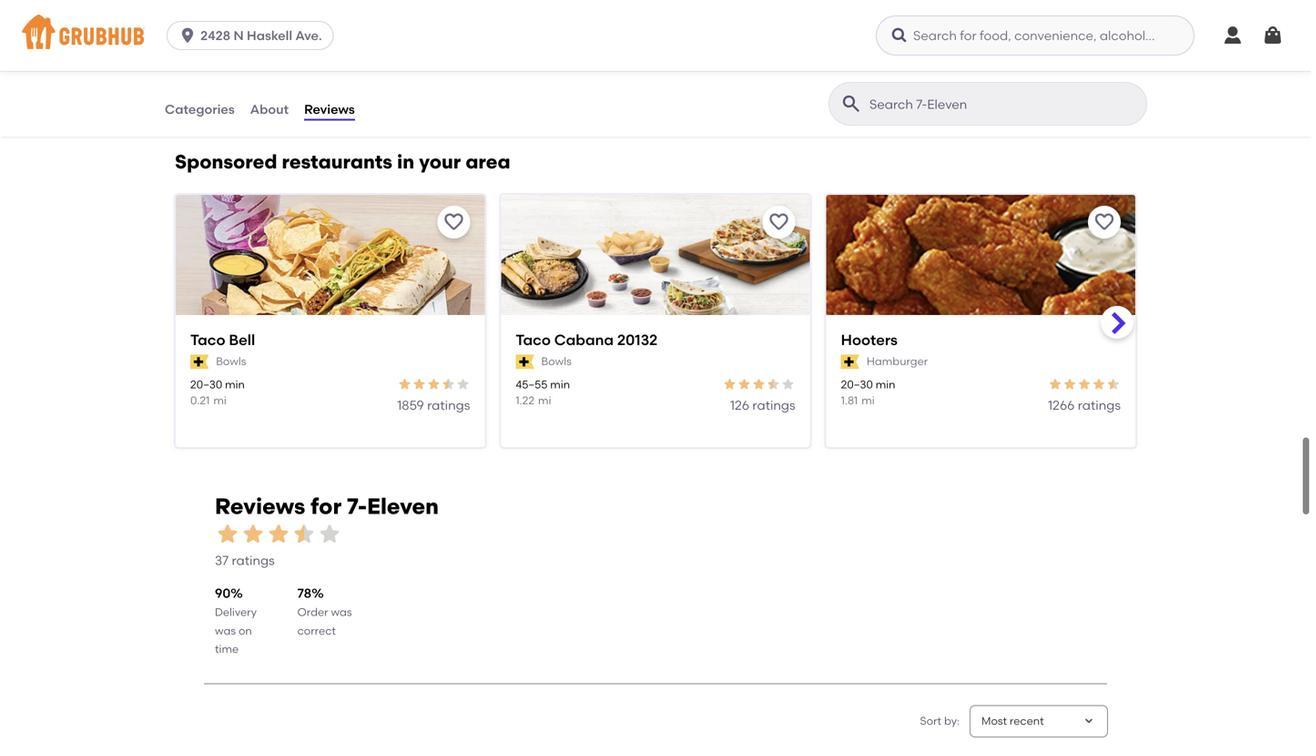 Task type: vqa. For each thing, say whether or not it's contained in the screenshot.
the left Best
no



Task type: describe. For each thing, give the bounding box(es) containing it.
your
[[419, 150, 461, 174]]

cabana
[[555, 331, 614, 349]]

for
[[311, 494, 342, 520]]

3 save this restaurant button from the left
[[1089, 206, 1122, 239]]

subscription pass image for taco cabana 20132
[[516, 355, 534, 369]]

0.21
[[190, 394, 210, 407]]

delivery
[[215, 606, 257, 619]]

categories
[[165, 101, 235, 117]]

2428 n haskell ave.
[[201, 28, 322, 43]]

about
[[250, 101, 289, 117]]

reviews for reviews
[[304, 101, 355, 117]]

mi inside 20–30 min 1.81 mi
[[862, 394, 875, 407]]

90 delivery was on time
[[215, 586, 257, 656]]

37 ratings
[[215, 553, 275, 569]]

Search for food, convenience, alcohol... search field
[[876, 15, 1195, 56]]

37
[[215, 553, 229, 569]]

bowls for bell
[[216, 355, 246, 368]]

Sort by: field
[[982, 714, 1045, 730]]

1859
[[397, 398, 424, 413]]

was for 78
[[331, 606, 352, 619]]

haskell
[[247, 28, 292, 43]]

taco cabana 20132 logo image
[[501, 195, 811, 348]]

2428
[[201, 28, 231, 43]]

reviews for 7-eleven
[[215, 494, 439, 520]]

45–55
[[516, 378, 548, 391]]

order
[[298, 606, 329, 619]]

ratings for hooters
[[1078, 398, 1122, 413]]

20–30 min 1.81 mi
[[842, 378, 896, 407]]

taco for taco bell
[[190, 331, 226, 349]]

area
[[466, 150, 511, 174]]

sort
[[921, 715, 942, 728]]

save this restaurant button for bell
[[438, 206, 470, 239]]

in
[[397, 150, 415, 174]]

7-
[[347, 494, 367, 520]]

0 horizontal spatial svg image
[[891, 26, 909, 45]]

2 horizontal spatial svg image
[[1263, 25, 1285, 46]]

sort by:
[[921, 715, 960, 728]]

sponsored
[[175, 150, 277, 174]]

restaurants
[[282, 150, 393, 174]]

1.22
[[516, 394, 535, 407]]

correct
[[298, 624, 336, 638]]

main navigation navigation
[[0, 0, 1312, 71]]

2428 n haskell ave. button
[[167, 21, 341, 50]]

taco bell logo image
[[176, 195, 485, 348]]

n
[[234, 28, 244, 43]]

1859 ratings
[[397, 398, 470, 413]]

hamburger
[[867, 355, 929, 368]]

hooters logo image
[[827, 195, 1136, 348]]

subscription pass image for taco bell
[[190, 355, 209, 369]]

save this restaurant image
[[1094, 211, 1116, 233]]

subscription pass image for hooters
[[842, 355, 860, 369]]

ave.
[[296, 28, 322, 43]]

time
[[215, 643, 239, 656]]

ratings for taco cabana 20132
[[753, 398, 796, 413]]

20–30 min 0.21 mi
[[190, 378, 245, 407]]

126
[[731, 398, 750, 413]]

bell
[[229, 331, 255, 349]]

1266 ratings
[[1049, 398, 1122, 413]]

most
[[982, 715, 1008, 728]]

78 order was correct
[[298, 586, 352, 638]]

min for cabana
[[551, 378, 570, 391]]

save this restaurant button for cabana
[[763, 206, 796, 239]]

90
[[215, 586, 231, 601]]



Task type: locate. For each thing, give the bounding box(es) containing it.
taco up 45–55
[[516, 331, 551, 349]]

reviews up 37 ratings
[[215, 494, 305, 520]]

save this restaurant button
[[438, 206, 470, 239], [763, 206, 796, 239], [1089, 206, 1122, 239]]

78
[[298, 586, 312, 601]]

reviews button
[[303, 71, 356, 137]]

1 horizontal spatial bowls
[[542, 355, 572, 368]]

3 subscription pass image from the left
[[842, 355, 860, 369]]

mi inside 20–30 min 0.21 mi
[[214, 394, 227, 407]]

reviews inside button
[[304, 101, 355, 117]]

save this restaurant image for taco bell
[[443, 211, 465, 233]]

bowls
[[216, 355, 246, 368], [542, 355, 572, 368]]

taco
[[190, 331, 226, 349], [516, 331, 551, 349]]

about button
[[249, 71, 290, 137]]

bowls for cabana
[[542, 355, 572, 368]]

2 min from the left
[[551, 378, 570, 391]]

by:
[[945, 715, 960, 728]]

1 taco from the left
[[190, 331, 226, 349]]

Search 7-Eleven search field
[[868, 96, 1142, 113]]

ratings right 126
[[753, 398, 796, 413]]

sponsored restaurants in your area
[[175, 150, 511, 174]]

min for bell
[[225, 378, 245, 391]]

was for 90
[[215, 624, 236, 638]]

mi right 1.81
[[862, 394, 875, 407]]

126 ratings
[[731, 398, 796, 413]]

20–30 inside 20–30 min 0.21 mi
[[190, 378, 222, 391]]

1 mi from the left
[[214, 394, 227, 407]]

taco bell link
[[190, 330, 470, 350]]

2 mi from the left
[[538, 394, 552, 407]]

reviews
[[304, 101, 355, 117], [215, 494, 305, 520]]

0 horizontal spatial save this restaurant image
[[443, 211, 465, 233]]

1 horizontal spatial 20–30
[[842, 378, 874, 391]]

1 vertical spatial was
[[215, 624, 236, 638]]

save this restaurant image
[[443, 211, 465, 233], [769, 211, 791, 233]]

2 save this restaurant image from the left
[[769, 211, 791, 233]]

taco left bell
[[190, 331, 226, 349]]

min down bell
[[225, 378, 245, 391]]

reviews up 'restaurants'
[[304, 101, 355, 117]]

mi
[[214, 394, 227, 407], [538, 394, 552, 407], [862, 394, 875, 407]]

1.81
[[842, 394, 858, 407]]

reviews for reviews for 7-eleven
[[215, 494, 305, 520]]

ratings right 1859
[[427, 398, 470, 413]]

0 horizontal spatial was
[[215, 624, 236, 638]]

45–55 min 1.22 mi
[[516, 378, 570, 407]]

recent
[[1010, 715, 1045, 728]]

0 horizontal spatial save this restaurant button
[[438, 206, 470, 239]]

1 horizontal spatial save this restaurant button
[[763, 206, 796, 239]]

was up time
[[215, 624, 236, 638]]

20–30 for hooters
[[842, 378, 874, 391]]

subscription pass image up 45–55
[[516, 355, 534, 369]]

3 min from the left
[[876, 378, 896, 391]]

caret down icon image
[[1082, 714, 1097, 729]]

1 subscription pass image from the left
[[190, 355, 209, 369]]

bowls down taco bell
[[216, 355, 246, 368]]

2 20–30 from the left
[[842, 378, 874, 391]]

taco bell
[[190, 331, 255, 349]]

svg image
[[1223, 25, 1245, 46], [1263, 25, 1285, 46], [891, 26, 909, 45]]

1 min from the left
[[225, 378, 245, 391]]

3 mi from the left
[[862, 394, 875, 407]]

was inside 90 delivery was on time
[[215, 624, 236, 638]]

2 bowls from the left
[[542, 355, 572, 368]]

1 save this restaurant button from the left
[[438, 206, 470, 239]]

2 horizontal spatial min
[[876, 378, 896, 391]]

20–30
[[190, 378, 222, 391], [842, 378, 874, 391]]

ratings right 37 at the left of page
[[232, 553, 275, 569]]

mi right 1.22
[[538, 394, 552, 407]]

min inside 20–30 min 0.21 mi
[[225, 378, 245, 391]]

was right order
[[331, 606, 352, 619]]

1 horizontal spatial svg image
[[1223, 25, 1245, 46]]

0 horizontal spatial subscription pass image
[[190, 355, 209, 369]]

1 save this restaurant image from the left
[[443, 211, 465, 233]]

on
[[239, 624, 252, 638]]

0 horizontal spatial min
[[225, 378, 245, 391]]

svg image
[[179, 26, 197, 45]]

2 horizontal spatial mi
[[862, 394, 875, 407]]

0 horizontal spatial mi
[[214, 394, 227, 407]]

subscription pass image
[[190, 355, 209, 369], [516, 355, 534, 369], [842, 355, 860, 369]]

1 horizontal spatial taco
[[516, 331, 551, 349]]

star icon image
[[398, 377, 412, 392], [412, 377, 427, 392], [427, 377, 441, 392], [441, 377, 456, 392], [441, 377, 456, 392], [456, 377, 470, 392], [723, 377, 738, 392], [738, 377, 752, 392], [752, 377, 767, 392], [767, 377, 781, 392], [767, 377, 781, 392], [781, 377, 796, 392], [1049, 377, 1063, 392], [1063, 377, 1078, 392], [1078, 377, 1092, 392], [1092, 377, 1107, 392], [1107, 377, 1122, 392], [1107, 377, 1122, 392], [215, 522, 241, 547], [241, 522, 266, 547], [266, 522, 292, 547], [292, 522, 317, 547], [292, 522, 317, 547], [317, 522, 343, 547]]

categories button
[[164, 71, 236, 137]]

magnifying glass icon image
[[841, 93, 863, 115]]

2 save this restaurant button from the left
[[763, 206, 796, 239]]

0 horizontal spatial bowls
[[216, 355, 246, 368]]

2 horizontal spatial subscription pass image
[[842, 355, 860, 369]]

0 horizontal spatial taco
[[190, 331, 226, 349]]

2 taco from the left
[[516, 331, 551, 349]]

was inside 78 order was correct
[[331, 606, 352, 619]]

1 horizontal spatial min
[[551, 378, 570, 391]]

1 horizontal spatial save this restaurant image
[[769, 211, 791, 233]]

20–30 for taco bell
[[190, 378, 222, 391]]

subscription pass image down taco bell
[[190, 355, 209, 369]]

mi for bell
[[214, 394, 227, 407]]

min
[[225, 378, 245, 391], [551, 378, 570, 391], [876, 378, 896, 391]]

hooters
[[842, 331, 898, 349]]

1 vertical spatial reviews
[[215, 494, 305, 520]]

most recent
[[982, 715, 1045, 728]]

min inside 45–55 min 1.22 mi
[[551, 378, 570, 391]]

0 vertical spatial reviews
[[304, 101, 355, 117]]

20–30 up 1.81
[[842, 378, 874, 391]]

1 horizontal spatial was
[[331, 606, 352, 619]]

0 horizontal spatial 20–30
[[190, 378, 222, 391]]

min down hamburger
[[876, 378, 896, 391]]

20132
[[618, 331, 658, 349]]

1 horizontal spatial mi
[[538, 394, 552, 407]]

20–30 inside 20–30 min 1.81 mi
[[842, 378, 874, 391]]

mi right 0.21
[[214, 394, 227, 407]]

save this restaurant image for taco cabana 20132
[[769, 211, 791, 233]]

1 20–30 from the left
[[190, 378, 222, 391]]

eleven
[[367, 494, 439, 520]]

mi for cabana
[[538, 394, 552, 407]]

taco cabana 20132
[[516, 331, 658, 349]]

mi inside 45–55 min 1.22 mi
[[538, 394, 552, 407]]

2 subscription pass image from the left
[[516, 355, 534, 369]]

hooters link
[[842, 330, 1122, 350]]

taco cabana 20132 link
[[516, 330, 796, 350]]

ratings right 1266
[[1078, 398, 1122, 413]]

1266
[[1049, 398, 1075, 413]]

min inside 20–30 min 1.81 mi
[[876, 378, 896, 391]]

ratings
[[427, 398, 470, 413], [753, 398, 796, 413], [1078, 398, 1122, 413], [232, 553, 275, 569]]

1 horizontal spatial subscription pass image
[[516, 355, 534, 369]]

ratings for taco bell
[[427, 398, 470, 413]]

taco for taco cabana 20132
[[516, 331, 551, 349]]

was
[[331, 606, 352, 619], [215, 624, 236, 638]]

1 bowls from the left
[[216, 355, 246, 368]]

20–30 up 0.21
[[190, 378, 222, 391]]

2 horizontal spatial save this restaurant button
[[1089, 206, 1122, 239]]

bowls up 45–55 min 1.22 mi
[[542, 355, 572, 368]]

min right 45–55
[[551, 378, 570, 391]]

subscription pass image down hooters
[[842, 355, 860, 369]]

0 vertical spatial was
[[331, 606, 352, 619]]



